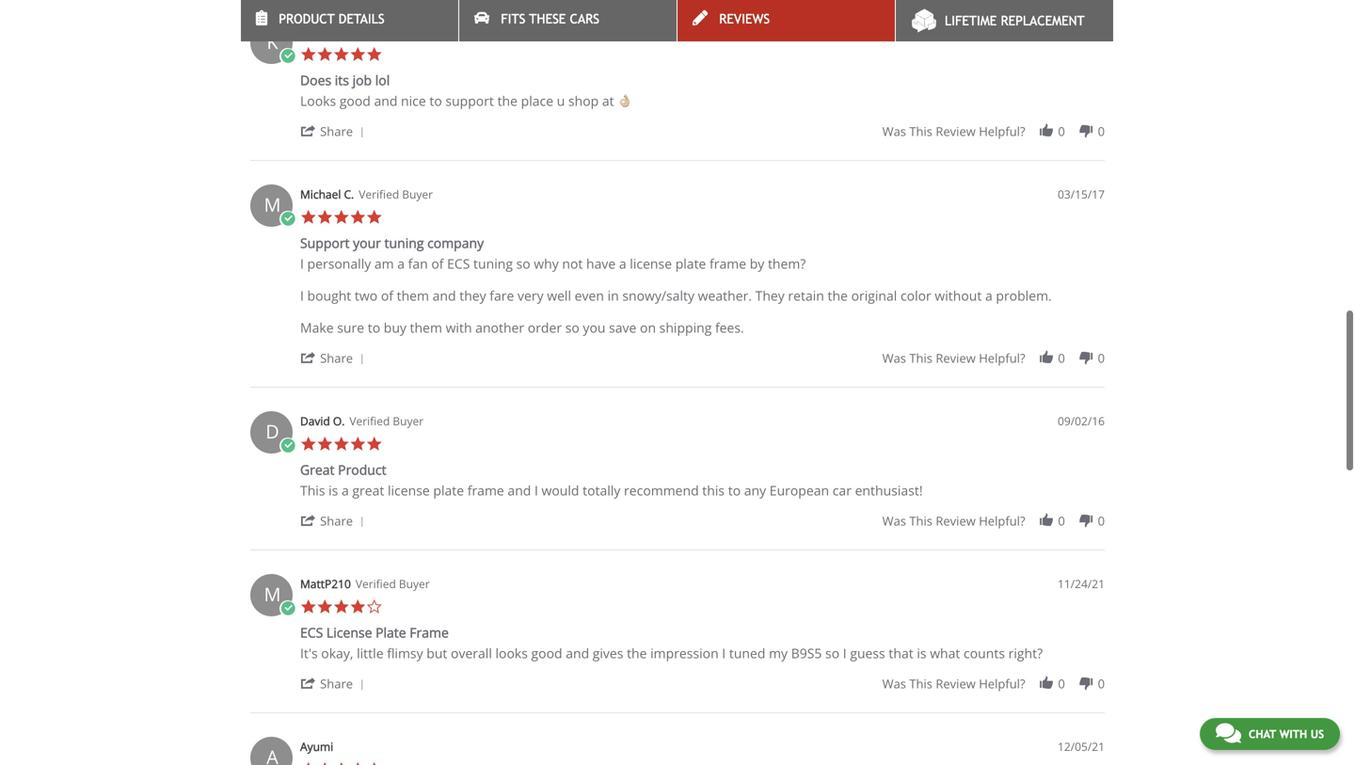 Task type: vqa. For each thing, say whether or not it's contained in the screenshot.
$15,000
no



Task type: locate. For each thing, give the bounding box(es) containing it.
snowy/salty
[[622, 287, 695, 305]]

and
[[374, 92, 397, 110], [433, 287, 456, 305], [508, 482, 531, 499], [566, 644, 589, 662]]

m left mattp210
[[264, 581, 281, 607]]

sure
[[337, 319, 364, 337]]

support your tuning company heading
[[300, 234, 484, 256]]

3 was from the top
[[882, 513, 906, 530]]

is inside great product this is a great license plate frame and i would totally recommend this to any european car enthusiast!
[[329, 482, 338, 499]]

two
[[355, 287, 378, 305]]

in
[[608, 287, 619, 305]]

on
[[640, 319, 656, 337]]

2 horizontal spatial the
[[828, 287, 848, 305]]

0 vertical spatial tuning
[[384, 234, 424, 252]]

2 horizontal spatial so
[[825, 644, 840, 662]]

us
[[1311, 727, 1324, 741]]

1 share image from the top
[[300, 123, 317, 139]]

license inside great product this is a great license plate frame and i would totally recommend this to any european car enthusiast!
[[388, 482, 430, 499]]

with inside tab panel
[[446, 319, 472, 337]]

2 vertical spatial so
[[825, 644, 840, 662]]

buyer right o.
[[393, 413, 424, 429]]

circle checkmark image
[[279, 48, 296, 65], [279, 211, 296, 227], [279, 601, 296, 617]]

share button down this
[[300, 512, 371, 530]]

buyer up support your tuning company
[[402, 186, 433, 202]]

them down the fan
[[397, 287, 429, 305]]

1 vertical spatial is
[[917, 644, 927, 662]]

1 vertical spatial m
[[264, 581, 281, 607]]

2 vertical spatial the
[[627, 644, 647, 662]]

to left buy
[[368, 319, 380, 337]]

with
[[446, 319, 472, 337], [1279, 727, 1307, 741]]

1 circle checkmark image from the top
[[279, 48, 296, 65]]

ayumi
[[300, 739, 333, 754]]

that
[[889, 644, 913, 662]]

1 vertical spatial seperator image
[[356, 517, 368, 528]]

0 horizontal spatial is
[[329, 482, 338, 499]]

1 helpful? from the top
[[979, 123, 1025, 140]]

seperator image down the job
[[356, 127, 368, 138]]

product details
[[279, 11, 384, 26]]

frame left by
[[710, 255, 746, 273]]

0 horizontal spatial frame
[[467, 482, 504, 499]]

share image down make
[[300, 350, 317, 366]]

1 m from the top
[[264, 192, 281, 218]]

3 group from the top
[[882, 513, 1105, 530]]

them for of
[[397, 287, 429, 305]]

circle checkmark image for does its job lol
[[279, 48, 296, 65]]

of right two
[[381, 287, 393, 305]]

3 share from the top
[[320, 513, 353, 530]]

0 vertical spatial share image
[[300, 123, 317, 139]]

0 right "vote down review by mattp210 on 24 nov 2021" 'icon'
[[1098, 675, 1105, 692]]

share button down 'okay,'
[[300, 674, 371, 692]]

of right the fan
[[431, 255, 444, 273]]

0 vertical spatial ecs
[[447, 255, 470, 273]]

vote down review by kyle j. on 14 feb 2018 image
[[1078, 123, 1094, 139]]

license right great
[[388, 482, 430, 499]]

i personally am a fan of ecs tuning so why not have a license plate frame by them?
[[300, 255, 806, 273]]

lifetime replacement link
[[896, 0, 1113, 41]]

2 was from the top
[[882, 350, 906, 367]]

k
[[267, 29, 278, 55]]

of
[[431, 255, 444, 273], [381, 287, 393, 305]]

2 vertical spatial to
[[728, 482, 741, 499]]

3 share button from the top
[[300, 512, 371, 530]]

m left michael
[[264, 192, 281, 218]]

0 vertical spatial the
[[497, 92, 518, 110]]

frame
[[710, 255, 746, 273], [467, 482, 504, 499]]

david o. verified buyer
[[300, 413, 424, 429]]

plate up i bought two of them and they fare very well even in snowy/salty weather. they retain the original color without a problem.
[[675, 255, 706, 273]]

seperator image down great
[[356, 517, 368, 528]]

share down this
[[320, 513, 353, 530]]

ecs license plate frame it's okay, little flimsy but overall looks good and gives the impression i tuned my b9s5 so i guess that is what counts right?
[[300, 624, 1043, 662]]

0 horizontal spatial the
[[497, 92, 518, 110]]

these
[[529, 11, 566, 26]]

verified buyer heading for support your tuning company
[[359, 186, 433, 202]]

1 vertical spatial ecs
[[300, 624, 323, 641]]

2 share image from the top
[[300, 350, 317, 366]]

1 was this review helpful? from the top
[[882, 123, 1025, 140]]

frame left would
[[467, 482, 504, 499]]

was this review helpful? for ecs license plate frame it's okay, little flimsy but overall looks good and gives the impression i tuned my b9s5 so i guess that is what counts right?
[[882, 675, 1025, 692]]

was this review helpful? down what
[[882, 675, 1025, 692]]

1 vertical spatial so
[[565, 319, 579, 337]]

1 horizontal spatial is
[[917, 644, 927, 662]]

was this review helpful? down without
[[882, 350, 1025, 367]]

its
[[335, 71, 349, 89]]

to right 'nice'
[[429, 92, 442, 110]]

ecs up it's in the left bottom of the page
[[300, 624, 323, 641]]

verified right j.
[[336, 24, 376, 39]]

them for buy
[[410, 319, 442, 337]]

was for looks good and nice to support the place u shop at 👌🏼
[[882, 123, 906, 140]]

3 circle checkmark image from the top
[[279, 601, 296, 617]]

plate right great
[[433, 482, 464, 499]]

0 horizontal spatial ecs
[[300, 624, 323, 641]]

1 vertical spatial share image
[[300, 350, 317, 366]]

3 seperator image from the top
[[356, 680, 368, 691]]

and left would
[[508, 482, 531, 499]]

would
[[542, 482, 579, 499]]

share down 'okay,'
[[320, 675, 353, 692]]

verified for k
[[336, 24, 376, 39]]

2 seperator image from the top
[[356, 517, 368, 528]]

u
[[557, 92, 565, 110]]

european
[[770, 482, 829, 499]]

share image for d
[[300, 513, 317, 529]]

recommend
[[624, 482, 699, 499]]

review date 09/02/16 element
[[1058, 413, 1105, 429]]

is right that on the right bottom of the page
[[917, 644, 927, 662]]

0 right vote down review by michael c. on 15 mar 2017 'icon'
[[1098, 350, 1105, 367]]

verified buyer heading right o.
[[349, 413, 424, 429]]

weather.
[[698, 287, 752, 305]]

you
[[583, 319, 606, 337]]

and inside great product this is a great license plate frame and i would totally recommend this to any european car enthusiast!
[[508, 482, 531, 499]]

1 vertical spatial to
[[368, 319, 380, 337]]

0 vertical spatial plate
[[675, 255, 706, 273]]

0
[[1058, 123, 1065, 140], [1098, 123, 1105, 140], [1058, 350, 1065, 367], [1098, 350, 1105, 367], [1058, 513, 1065, 530], [1098, 513, 1105, 530], [1058, 675, 1065, 692], [1098, 675, 1105, 692]]

share button for i personally am a fan of ecs tuning so why not have a license plate frame by them?
[[300, 349, 371, 367]]

cars
[[570, 11, 599, 26]]

verified right o.
[[349, 413, 390, 429]]

not
[[562, 255, 583, 273]]

1 vertical spatial product
[[338, 461, 386, 479]]

helpful? left vote up review by kyle j. on 14 feb 2018 "icon"
[[979, 123, 1025, 140]]

was this review helpful? down enthusiast!
[[882, 513, 1025, 530]]

share for i personally am a fan of ecs tuning so why not have a license plate frame by them?
[[320, 350, 353, 367]]

verified buyer heading for does its job lol
[[336, 24, 410, 40]]

a right have
[[619, 255, 626, 273]]

0 vertical spatial them
[[397, 287, 429, 305]]

group
[[882, 123, 1105, 140], [882, 350, 1105, 367], [882, 513, 1105, 530], [882, 675, 1105, 692]]

review date 03/15/17 element
[[1058, 186, 1105, 202]]

was this review helpful? left vote up review by kyle j. on 14 feb 2018 "icon"
[[882, 123, 1025, 140]]

good down the job
[[340, 92, 371, 110]]

1 review from the top
[[936, 123, 976, 140]]

the left place
[[497, 92, 518, 110]]

tuning up the fan
[[384, 234, 424, 252]]

i inside great product this is a great license plate frame and i would totally recommend this to any european car enthusiast!
[[535, 482, 538, 499]]

the right gives
[[627, 644, 647, 662]]

2 m from the top
[[264, 581, 281, 607]]

gives
[[593, 644, 623, 662]]

star image
[[300, 46, 317, 63], [317, 46, 333, 63], [333, 46, 350, 63], [350, 46, 366, 63], [366, 46, 383, 63], [300, 209, 317, 226], [333, 209, 350, 226], [350, 209, 366, 226], [300, 436, 317, 452], [333, 436, 350, 452], [350, 436, 366, 452], [366, 436, 383, 452], [333, 599, 350, 615], [350, 599, 366, 615], [317, 761, 333, 765], [350, 761, 366, 765]]

share button for looks good and nice to support the place u shop at 👌🏼
[[300, 122, 371, 140]]

1 horizontal spatial the
[[627, 644, 647, 662]]

verified for m
[[359, 186, 399, 202]]

tuning up fare
[[473, 255, 513, 273]]

0 vertical spatial product
[[279, 11, 335, 26]]

support your tuning company
[[300, 234, 484, 252]]

why
[[534, 255, 559, 273]]

1 vertical spatial them
[[410, 319, 442, 337]]

and left gives
[[566, 644, 589, 662]]

12/05/21
[[1058, 739, 1105, 754]]

1 vertical spatial tuning
[[473, 255, 513, 273]]

this inside great product this is a great license plate frame and i would totally recommend this to any european car enthusiast!
[[702, 482, 725, 499]]

the right retain
[[828, 287, 848, 305]]

share image down it's in the left bottom of the page
[[300, 675, 317, 692]]

buy
[[384, 319, 406, 337]]

1 horizontal spatial good
[[531, 644, 562, 662]]

4 was this review helpful? from the top
[[882, 675, 1025, 692]]

4 group from the top
[[882, 675, 1105, 692]]

nice
[[401, 92, 426, 110]]

have
[[586, 255, 616, 273]]

share down "looks"
[[320, 123, 353, 140]]

share
[[320, 123, 353, 140], [320, 350, 353, 367], [320, 513, 353, 530], [320, 675, 353, 692]]

the inside does its job lol looks good and nice to support the place u shop at 👌🏼
[[497, 92, 518, 110]]

share button down sure
[[300, 349, 371, 367]]

tuning
[[384, 234, 424, 252], [473, 255, 513, 273]]

vote up review by mattp210 on 24 nov 2021 image
[[1038, 675, 1055, 692]]

the
[[497, 92, 518, 110], [828, 287, 848, 305], [627, 644, 647, 662]]

4 share from the top
[[320, 675, 353, 692]]

so for order
[[565, 319, 579, 337]]

make
[[300, 319, 334, 337]]

them right buy
[[410, 319, 442, 337]]

but
[[427, 644, 447, 662]]

share image
[[300, 513, 317, 529], [300, 675, 317, 692]]

group for ecs license plate frame it's okay, little flimsy but overall looks good and gives the impression i tuned my b9s5 so i guess that is what counts right?
[[882, 675, 1105, 692]]

guess
[[850, 644, 885, 662]]

reviews link
[[678, 0, 895, 41]]

they
[[459, 287, 486, 305]]

1 horizontal spatial product
[[338, 461, 386, 479]]

this for to
[[909, 513, 933, 530]]

any
[[744, 482, 766, 499]]

1 horizontal spatial so
[[565, 319, 579, 337]]

review down what
[[936, 675, 976, 692]]

seperator image down "little" at the bottom of the page
[[356, 680, 368, 691]]

1 was from the top
[[882, 123, 906, 140]]

verified buyer heading right j.
[[336, 24, 410, 40]]

a
[[397, 255, 405, 273], [619, 255, 626, 273], [985, 287, 993, 305], [342, 482, 349, 499]]

1 vertical spatial of
[[381, 287, 393, 305]]

buyer up lol
[[379, 24, 410, 39]]

good right looks
[[531, 644, 562, 662]]

them
[[397, 287, 429, 305], [410, 319, 442, 337]]

1 vertical spatial frame
[[467, 482, 504, 499]]

circle checkmark image for ecs license plate frame
[[279, 601, 296, 617]]

0 horizontal spatial with
[[446, 319, 472, 337]]

0 vertical spatial good
[[340, 92, 371, 110]]

make sure to buy them with another order so you save on shipping fees.
[[300, 319, 744, 337]]

so for tuning
[[516, 255, 530, 273]]

0 right "vote down review by kyle j. on 14 feb 2018" image
[[1098, 123, 1105, 140]]

0 vertical spatial to
[[429, 92, 442, 110]]

helpful? left vote up review by michael c. on 15 mar 2017 icon
[[979, 350, 1025, 367]]

verified buyer heading right c.
[[359, 186, 433, 202]]

comments image
[[1216, 722, 1241, 744]]

0 horizontal spatial license
[[388, 482, 430, 499]]

buyer for k
[[379, 24, 410, 39]]

so left why
[[516, 255, 530, 273]]

2 vertical spatial circle checkmark image
[[279, 601, 296, 617]]

2 group from the top
[[882, 350, 1105, 367]]

c.
[[344, 186, 354, 202]]

3 helpful? from the top
[[979, 513, 1025, 530]]

share image down "looks"
[[300, 123, 317, 139]]

product inside great product this is a great license plate frame and i would totally recommend this to any european car enthusiast!
[[338, 461, 386, 479]]

1 vertical spatial circle checkmark image
[[279, 211, 296, 227]]

helpful?
[[979, 123, 1025, 140], [979, 350, 1025, 367], [979, 513, 1025, 530], [979, 675, 1025, 692]]

license up 'snowy/salty'
[[630, 255, 672, 273]]

fan
[[408, 255, 428, 273]]

2 horizontal spatial to
[[728, 482, 741, 499]]

star image
[[317, 209, 333, 226], [366, 209, 383, 226], [317, 436, 333, 452], [300, 599, 317, 615], [317, 599, 333, 615], [300, 761, 317, 765], [333, 761, 350, 765], [366, 761, 383, 765]]

review for great product this is a great license plate frame and i would totally recommend this to any european car enthusiast!
[[936, 513, 976, 530]]

so right b9s5
[[825, 644, 840, 662]]

0 horizontal spatial tuning
[[384, 234, 424, 252]]

review left vote up review by kyle j. on 14 feb 2018 "icon"
[[936, 123, 976, 140]]

fare
[[490, 287, 514, 305]]

3 was this review helpful? from the top
[[882, 513, 1025, 530]]

1 horizontal spatial of
[[431, 255, 444, 273]]

0 right vote up review by michael c. on 15 mar 2017 icon
[[1058, 350, 1065, 367]]

4 was from the top
[[882, 675, 906, 692]]

with left the us
[[1279, 727, 1307, 741]]

2 circle checkmark image from the top
[[279, 211, 296, 227]]

4 helpful? from the top
[[979, 675, 1025, 692]]

0 horizontal spatial of
[[381, 287, 393, 305]]

1 vertical spatial share image
[[300, 675, 317, 692]]

a left great
[[342, 482, 349, 499]]

i left 'tuned'
[[722, 644, 726, 662]]

0 right vote down review by david o. on  2 sep 2016 image
[[1098, 513, 1105, 530]]

buyer up frame
[[399, 576, 430, 592]]

review date 02/14/18 element
[[1058, 24, 1105, 40]]

4 share button from the top
[[300, 674, 371, 692]]

1 share image from the top
[[300, 513, 317, 529]]

review
[[936, 123, 976, 140], [936, 350, 976, 367], [936, 513, 976, 530], [936, 675, 976, 692]]

03/15/17
[[1058, 186, 1105, 202]]

verified buyer heading up empty star image
[[356, 576, 430, 592]]

0 vertical spatial seperator image
[[356, 127, 368, 138]]

0 vertical spatial frame
[[710, 255, 746, 273]]

review down without
[[936, 350, 976, 367]]

2 vertical spatial seperator image
[[356, 680, 368, 691]]

kyle j. verified buyer
[[300, 24, 410, 39]]

0 vertical spatial so
[[516, 255, 530, 273]]

3 review from the top
[[936, 513, 976, 530]]

0 vertical spatial with
[[446, 319, 472, 337]]

share image down this
[[300, 513, 317, 529]]

0 vertical spatial license
[[630, 255, 672, 273]]

1 vertical spatial plate
[[433, 482, 464, 499]]

0 horizontal spatial good
[[340, 92, 371, 110]]

0 vertical spatial circle checkmark image
[[279, 48, 296, 65]]

1 group from the top
[[882, 123, 1105, 140]]

share for this is a great license plate frame and i would totally recommend this to any european car enthusiast!
[[320, 513, 353, 530]]

4 review from the top
[[936, 675, 976, 692]]

0 horizontal spatial plate
[[433, 482, 464, 499]]

to
[[429, 92, 442, 110], [368, 319, 380, 337], [728, 482, 741, 499]]

0 vertical spatial is
[[329, 482, 338, 499]]

2 share button from the top
[[300, 349, 371, 367]]

plate
[[675, 255, 706, 273], [433, 482, 464, 499]]

verified right c.
[[359, 186, 399, 202]]

1 share from the top
[[320, 123, 353, 140]]

1 seperator image from the top
[[356, 127, 368, 138]]

was this review helpful?
[[882, 123, 1025, 140], [882, 350, 1025, 367], [882, 513, 1025, 530], [882, 675, 1025, 692]]

group for does its job lol looks good and nice to support the place u shop at 👌🏼
[[882, 123, 1105, 140]]

with down they
[[446, 319, 472, 337]]

review left vote up review by david o. on  2 sep 2016 image
[[936, 513, 976, 530]]

ecs license plate frame heading
[[300, 624, 449, 645]]

share button
[[300, 122, 371, 140], [300, 349, 371, 367], [300, 512, 371, 530], [300, 674, 371, 692]]

1 vertical spatial license
[[388, 482, 430, 499]]

helpful? for ecs license plate frame it's okay, little flimsy but overall looks good and gives the impression i tuned my b9s5 so i guess that is what counts right?
[[979, 675, 1025, 692]]

2 share image from the top
[[300, 675, 317, 692]]

1 share button from the top
[[300, 122, 371, 140]]

review date 12/05/21 element
[[1058, 739, 1105, 755]]

is right this
[[329, 482, 338, 499]]

lifetime replacement
[[945, 13, 1085, 28]]

bought
[[307, 287, 351, 305]]

ecs down company
[[447, 255, 470, 273]]

looks
[[300, 92, 336, 110]]

helpful? down "counts"
[[979, 675, 1025, 692]]

seperator image
[[356, 127, 368, 138], [356, 517, 368, 528], [356, 680, 368, 691]]

was this review helpful? for great product this is a great license plate frame and i would totally recommend this to any european car enthusiast!
[[882, 513, 1025, 530]]

share image
[[300, 123, 317, 139], [300, 350, 317, 366]]

vote down review by michael c. on 15 mar 2017 image
[[1078, 350, 1094, 366]]

good inside ecs license plate frame it's okay, little flimsy but overall looks good and gives the impression i tuned my b9s5 so i guess that is what counts right?
[[531, 644, 562, 662]]

chat with us
[[1249, 727, 1324, 741]]

is inside ecs license plate frame it's okay, little flimsy but overall looks good and gives the impression i tuned my b9s5 so i guess that is what counts right?
[[917, 644, 927, 662]]

share button down "looks"
[[300, 122, 371, 140]]

share left seperator image
[[320, 350, 353, 367]]

1 horizontal spatial with
[[1279, 727, 1307, 741]]

i left would
[[535, 482, 538, 499]]

1 horizontal spatial frame
[[710, 255, 746, 273]]

and down lol
[[374, 92, 397, 110]]

helpful? left vote up review by david o. on  2 sep 2016 image
[[979, 513, 1025, 530]]

m for support your tuning company
[[264, 192, 281, 218]]

1 vertical spatial good
[[531, 644, 562, 662]]

0 right vote up review by kyle j. on 14 feb 2018 "icon"
[[1058, 123, 1065, 140]]

verified buyer heading
[[336, 24, 410, 40], [359, 186, 433, 202], [349, 413, 424, 429], [356, 576, 430, 592]]

impression
[[650, 644, 719, 662]]

verified buyer heading for ecs license plate frame
[[356, 576, 430, 592]]

0 vertical spatial m
[[264, 192, 281, 218]]

verified for d
[[349, 413, 390, 429]]

mattp210 verified buyer
[[300, 576, 430, 592]]

2 share from the top
[[320, 350, 353, 367]]

this
[[909, 123, 933, 140], [909, 350, 933, 367], [702, 482, 725, 499], [909, 513, 933, 530], [909, 675, 933, 692]]

tuning inside support your tuning company heading
[[384, 234, 424, 252]]

tab panel
[[250, 0, 1105, 12], [241, 12, 1114, 765]]

1 horizontal spatial to
[[429, 92, 442, 110]]

i left "guess"
[[843, 644, 847, 662]]

great product this is a great license plate frame and i would totally recommend this to any european car enthusiast!
[[300, 461, 923, 499]]

so
[[516, 255, 530, 273], [565, 319, 579, 337], [825, 644, 840, 662]]

to left any
[[728, 482, 741, 499]]

so left you at the top left of the page
[[565, 319, 579, 337]]

0 horizontal spatial so
[[516, 255, 530, 273]]

buyer
[[379, 24, 410, 39], [402, 186, 433, 202], [393, 413, 424, 429], [399, 576, 430, 592]]

and inside does its job lol looks good and nice to support the place u shop at 👌🏼
[[374, 92, 397, 110]]

0 vertical spatial share image
[[300, 513, 317, 529]]

good inside does its job lol looks good and nice to support the place u shop at 👌🏼
[[340, 92, 371, 110]]

this
[[300, 482, 325, 499]]



Task type: describe. For each thing, give the bounding box(es) containing it.
1 horizontal spatial tuning
[[473, 255, 513, 273]]

1 vertical spatial the
[[828, 287, 848, 305]]

share button for this is a great license plate frame and i would totally recommend this to any european car enthusiast!
[[300, 512, 371, 530]]

review date 11/24/21 element
[[1058, 576, 1105, 592]]

0 vertical spatial of
[[431, 255, 444, 273]]

great
[[300, 461, 335, 479]]

does its job lol looks good and nice to support the place u shop at 👌🏼
[[300, 71, 631, 110]]

👌🏼
[[618, 92, 631, 110]]

support
[[445, 92, 494, 110]]

verified buyer heading for great product
[[349, 413, 424, 429]]

1 horizontal spatial ecs
[[447, 255, 470, 273]]

j.
[[325, 24, 331, 39]]

fits these cars
[[501, 11, 599, 26]]

kyle
[[300, 24, 322, 39]]

vote up review by michael c. on 15 mar 2017 image
[[1038, 350, 1055, 366]]

tuned
[[729, 644, 765, 662]]

seperator image for d
[[356, 517, 368, 528]]

place
[[521, 92, 553, 110]]

share image for m
[[300, 350, 317, 366]]

0 right vote up review by david o. on  2 sep 2016 image
[[1058, 513, 1065, 530]]

0 horizontal spatial product
[[279, 11, 335, 26]]

right?
[[1008, 644, 1043, 662]]

product details link
[[241, 0, 458, 41]]

circle checkmark image for support your tuning company
[[279, 211, 296, 227]]

this for impression
[[909, 675, 933, 692]]

2 was this review helpful? from the top
[[882, 350, 1025, 367]]

support
[[300, 234, 350, 252]]

circle checkmark image
[[279, 438, 296, 454]]

original
[[851, 287, 897, 305]]

i bought two of them and they fare very well even in snowy/salty weather. they retain the original color without a problem.
[[300, 287, 1052, 305]]

verified up empty star image
[[356, 576, 396, 592]]

buyer for d
[[393, 413, 424, 429]]

1 vertical spatial with
[[1279, 727, 1307, 741]]

0 horizontal spatial to
[[368, 319, 380, 337]]

plate inside great product this is a great license plate frame and i would totally recommend this to any european car enthusiast!
[[433, 482, 464, 499]]

d
[[266, 418, 279, 444]]

without
[[935, 287, 982, 305]]

tab panel containing k
[[241, 12, 1114, 765]]

your
[[353, 234, 381, 252]]

share image for k
[[300, 123, 317, 139]]

vote down review by mattp210 on 24 nov 2021 image
[[1078, 675, 1094, 692]]

empty star image
[[366, 599, 383, 615]]

i down support
[[300, 255, 304, 273]]

seperator image
[[356, 354, 368, 365]]

retain
[[788, 287, 824, 305]]

0 right "vote up review by mattp210 on 24 nov 2021" icon
[[1058, 675, 1065, 692]]

this for 👌🏼
[[909, 123, 933, 140]]

lol
[[375, 71, 390, 89]]

i left bought
[[300, 287, 304, 305]]

job
[[352, 71, 372, 89]]

frame inside great product this is a great license plate frame and i would totally recommend this to any european car enthusiast!
[[467, 482, 504, 499]]

1 horizontal spatial plate
[[675, 255, 706, 273]]

they
[[755, 287, 785, 305]]

share image for m
[[300, 675, 317, 692]]

review for ecs license plate frame it's okay, little flimsy but overall looks good and gives the impression i tuned my b9s5 so i guess that is what counts right?
[[936, 675, 976, 692]]

review for does its job lol looks good and nice to support the place u shop at 👌🏼
[[936, 123, 976, 140]]

o.
[[333, 413, 345, 429]]

license
[[326, 624, 372, 641]]

them?
[[768, 255, 806, 273]]

fits
[[501, 11, 525, 26]]

and left they
[[433, 287, 456, 305]]

color
[[901, 287, 931, 305]]

fits these cars link
[[459, 0, 677, 41]]

save
[[609, 319, 637, 337]]

share for looks good and nice to support the place u shop at 👌🏼
[[320, 123, 353, 140]]

was for it's okay, little flimsy but overall looks good and gives the impression i tuned my b9s5 so i guess that is what counts right?
[[882, 675, 906, 692]]

to inside does its job lol looks good and nice to support the place u shop at 👌🏼
[[429, 92, 442, 110]]

michael
[[300, 186, 341, 202]]

lifetime
[[945, 13, 997, 28]]

enthusiast!
[[855, 482, 923, 499]]

ecs inside ecs license plate frame it's okay, little flimsy but overall looks good and gives the impression i tuned my b9s5 so i guess that is what counts right?
[[300, 624, 323, 641]]

vote up review by david o. on  2 sep 2016 image
[[1038, 513, 1055, 529]]

my
[[769, 644, 788, 662]]

helpful? for great product this is a great license plate frame and i would totally recommend this to any european car enthusiast!
[[979, 513, 1025, 530]]

09/02/16
[[1058, 413, 1105, 429]]

does its job lol heading
[[300, 71, 390, 93]]

fees.
[[715, 319, 744, 337]]

m for ecs license plate frame
[[264, 581, 281, 607]]

2 helpful? from the top
[[979, 350, 1025, 367]]

vote down review by david o. on  2 sep 2016 image
[[1078, 513, 1094, 529]]

what
[[930, 644, 960, 662]]

am
[[374, 255, 394, 273]]

details
[[339, 11, 384, 26]]

buyer for m
[[402, 186, 433, 202]]

seperator image for k
[[356, 127, 368, 138]]

chat
[[1249, 727, 1276, 741]]

it's
[[300, 644, 318, 662]]

looks
[[495, 644, 528, 662]]

was for this is a great license plate frame and i would totally recommend this to any european car enthusiast!
[[882, 513, 906, 530]]

vote up review by kyle j. on 14 feb 2018 image
[[1038, 123, 1055, 139]]

a inside great product this is a great license plate frame and i would totally recommend this to any european car enthusiast!
[[342, 482, 349, 499]]

company
[[427, 234, 484, 252]]

well
[[547, 287, 571, 305]]

okay,
[[321, 644, 353, 662]]

helpful? for does its job lol looks good and nice to support the place u shop at 👌🏼
[[979, 123, 1025, 140]]

share for it's okay, little flimsy but overall looks good and gives the impression i tuned my b9s5 so i guess that is what counts right?
[[320, 675, 353, 692]]

was this review helpful? for does its job lol looks good and nice to support the place u shop at 👌🏼
[[882, 123, 1025, 140]]

share button for it's okay, little flimsy but overall looks good and gives the impression i tuned my b9s5 so i guess that is what counts right?
[[300, 674, 371, 692]]

shipping
[[659, 319, 712, 337]]

at
[[602, 92, 614, 110]]

was for i personally am a fan of ecs tuning so why not have a license plate frame by them?
[[882, 350, 906, 367]]

very
[[518, 287, 544, 305]]

problem.
[[996, 287, 1052, 305]]

great
[[352, 482, 384, 499]]

personally
[[307, 255, 371, 273]]

the inside ecs license plate frame it's okay, little flimsy but overall looks good and gives the impression i tuned my b9s5 so i guess that is what counts right?
[[627, 644, 647, 662]]

car
[[833, 482, 852, 499]]

seperator image for m
[[356, 680, 368, 691]]

little
[[357, 644, 384, 662]]

replacement
[[1001, 13, 1085, 28]]

11/24/21
[[1058, 576, 1105, 592]]

so inside ecs license plate frame it's okay, little flimsy but overall looks good and gives the impression i tuned my b9s5 so i guess that is what counts right?
[[825, 644, 840, 662]]

by
[[750, 255, 764, 273]]

even
[[575, 287, 604, 305]]

and inside ecs license plate frame it's okay, little flimsy but overall looks good and gives the impression i tuned my b9s5 so i guess that is what counts right?
[[566, 644, 589, 662]]

great product heading
[[300, 461, 386, 482]]

does
[[300, 71, 331, 89]]

b9s5
[[791, 644, 822, 662]]

counts
[[964, 644, 1005, 662]]

1 horizontal spatial license
[[630, 255, 672, 273]]

another
[[475, 319, 524, 337]]

a right am
[[397, 255, 405, 273]]

a right without
[[985, 287, 993, 305]]

michael c. verified buyer
[[300, 186, 433, 202]]

order
[[528, 319, 562, 337]]

group for great product this is a great license plate frame and i would totally recommend this to any european car enthusiast!
[[882, 513, 1105, 530]]

overall
[[451, 644, 492, 662]]

flimsy
[[387, 644, 423, 662]]

shop
[[568, 92, 599, 110]]

to inside great product this is a great license plate frame and i would totally recommend this to any european car enthusiast!
[[728, 482, 741, 499]]

mattp210
[[300, 576, 351, 592]]

2 review from the top
[[936, 350, 976, 367]]



